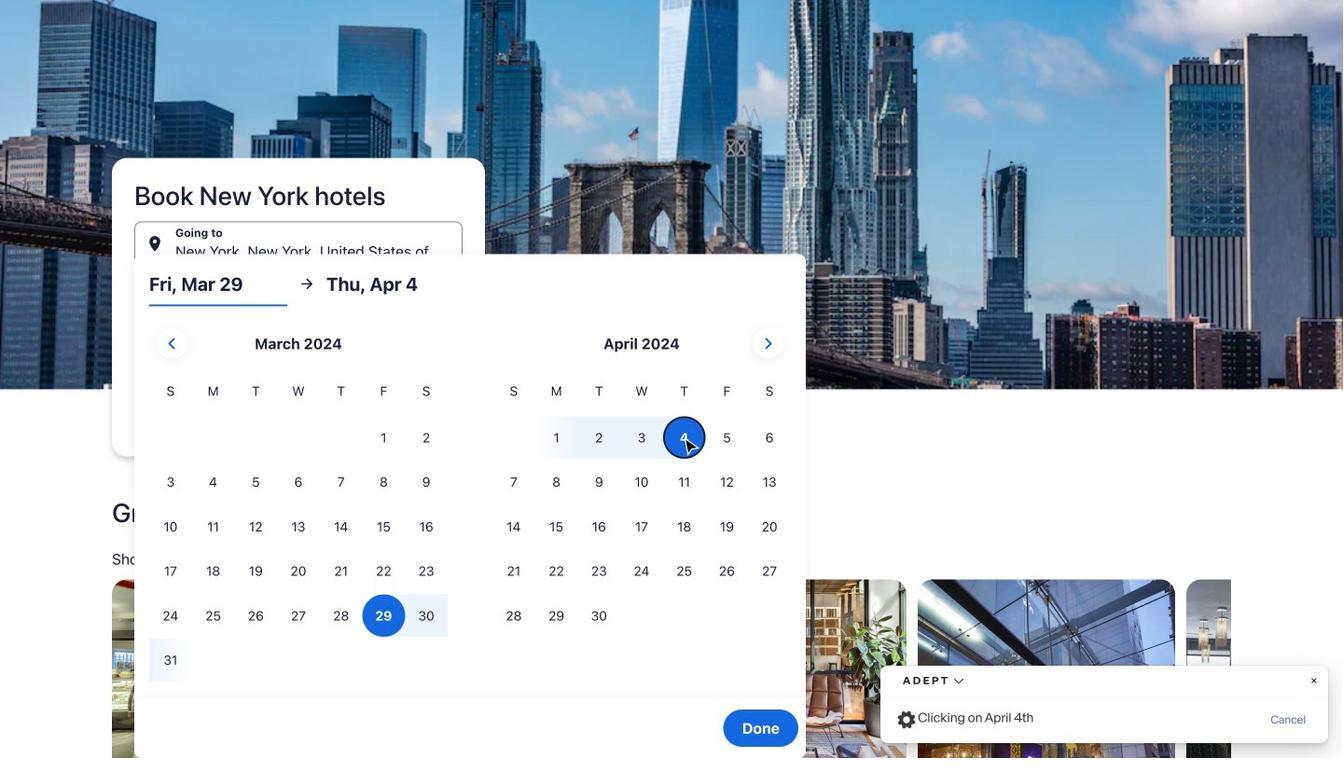 Task type: describe. For each thing, give the bounding box(es) containing it.
front of property image
[[918, 580, 1175, 758]]

application inside wizard region
[[149, 321, 791, 684]]

lobby sitting area image
[[649, 580, 907, 758]]

living area image
[[381, 580, 638, 758]]

restaurant image
[[1186, 580, 1343, 758]]

next month image
[[757, 333, 779, 355]]

cafe image
[[112, 580, 369, 758]]

new york, new york, united states of america image
[[0, 0, 1343, 389]]

april 2024 element
[[492, 381, 791, 639]]

previous month image
[[161, 333, 183, 355]]



Task type: locate. For each thing, give the bounding box(es) containing it.
directional image
[[298, 276, 315, 292]]

wizard region
[[0, 0, 1343, 758]]

application
[[149, 321, 791, 684]]

march 2024 element
[[149, 381, 448, 684]]



Task type: vqa. For each thing, say whether or not it's contained in the screenshot.
9 Min
no



